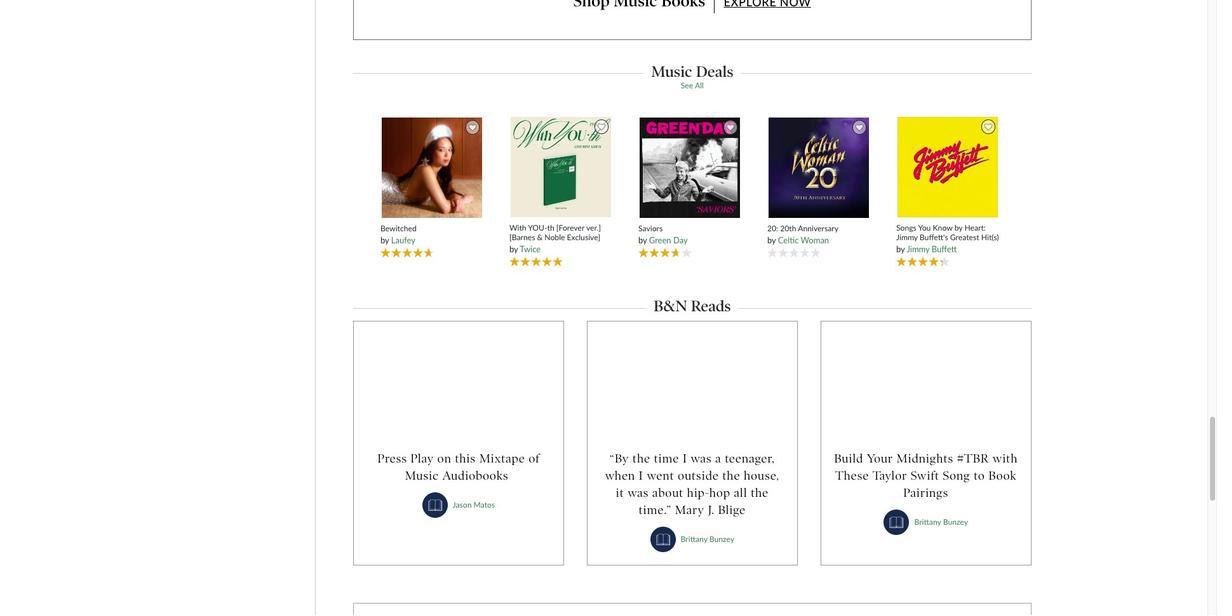 Task type: describe. For each thing, give the bounding box(es) containing it.
b&n
[[654, 297, 688, 315]]

matos
[[474, 500, 495, 510]]

brittany bunzey link for pairings
[[915, 517, 968, 527]]

with you-th [forever ver.] [barnes & noble exclusive] link
[[510, 223, 613, 242]]

by up "greatest"
[[955, 223, 963, 232]]

by inside '20: 20th anniversary by celtic woman'
[[768, 235, 776, 245]]

brittany bunzey link for the
[[681, 535, 735, 544]]

build your midnights #tbr with these taylor swift song to book pairings
[[835, 451, 1018, 500]]

celtic woman link
[[778, 235, 829, 245]]

laufey link
[[391, 235, 416, 245]]

brittany bunzey for pairings
[[915, 517, 968, 527]]

0 horizontal spatial i
[[639, 468, 644, 483]]

brittany bunzey for the
[[681, 535, 735, 544]]

with you-th [forever ver.] [barnes & noble exclusive] image
[[510, 117, 612, 218]]

press play on this mixtape of music audiobooks
[[378, 451, 540, 483]]

laufey
[[391, 235, 416, 245]]

bunzey for the
[[710, 535, 735, 544]]

build
[[835, 451, 864, 466]]

20: 20th anniversary link
[[768, 223, 871, 233]]

greatest
[[951, 233, 980, 242]]

music inside "music deals see all"
[[652, 62, 693, 81]]

you-
[[528, 223, 548, 232]]

songs
[[897, 223, 917, 232]]

jason matos link
[[453, 500, 495, 510]]

by down songs
[[897, 244, 905, 254]]

midnights
[[897, 451, 954, 466]]

by inside with you-th [forever ver.] [barnes & noble exclusive] by twice
[[510, 244, 518, 254]]

0 vertical spatial was
[[691, 451, 712, 466]]

jason
[[453, 500, 472, 510]]

all
[[734, 486, 748, 500]]

saviors by green day
[[639, 223, 688, 245]]

book
[[989, 468, 1017, 483]]

song
[[943, 468, 971, 483]]

build your midnights #tbr with these taylor swift song to book pairings link
[[834, 450, 1018, 502]]

brittany for pairings
[[915, 517, 942, 527]]

buffett
[[932, 244, 957, 254]]

saviors link
[[639, 223, 742, 233]]

mary
[[675, 503, 705, 517]]

this
[[455, 451, 476, 466]]

0 vertical spatial the
[[633, 451, 651, 466]]

hop
[[710, 486, 731, 500]]

"by the time i was a teenager, when i went outside the house, it was about hip-hop all the time." mary j. blige
[[605, 451, 780, 517]]

celtic
[[778, 235, 799, 245]]

0 vertical spatial jimmy
[[897, 233, 918, 242]]

bewitched link
[[381, 223, 484, 233]]

time
[[654, 451, 680, 466]]

all
[[695, 81, 704, 90]]

20th
[[781, 223, 797, 233]]

heart:
[[965, 223, 986, 232]]

0 horizontal spatial was
[[628, 486, 649, 500]]

b&n reads
[[654, 297, 731, 315]]

house,
[[744, 468, 780, 483]]

you
[[919, 223, 931, 232]]

music deals see all
[[652, 62, 734, 90]]

see
[[681, 81, 693, 90]]

taylor
[[873, 468, 908, 483]]

woman
[[801, 235, 829, 245]]

2 horizontal spatial the
[[751, 486, 769, 500]]

anniversary
[[798, 223, 839, 233]]

j.
[[708, 503, 715, 517]]

outside
[[678, 468, 719, 483]]

ver.]
[[587, 223, 601, 232]]

with you-th [forever ver.] [barnes & noble exclusive] by twice
[[510, 223, 601, 254]]

hip-
[[687, 486, 710, 500]]



Task type: locate. For each thing, give the bounding box(es) containing it.
1 vertical spatial jimmy
[[907, 244, 930, 254]]

blige
[[718, 503, 746, 517]]

0 vertical spatial i
[[683, 451, 688, 466]]

1 horizontal spatial music
[[652, 62, 693, 81]]

1 vertical spatial brittany bunzey link
[[681, 535, 735, 544]]

noble
[[545, 233, 565, 242]]

songs you know by heart: jimmy buffett's greatest hit(s) link
[[897, 223, 1000, 242]]

20: 20th anniversary by celtic woman
[[768, 223, 839, 245]]

1 horizontal spatial i
[[683, 451, 688, 466]]

i left went
[[639, 468, 644, 483]]

of
[[529, 451, 540, 466]]

by down saviors at the right top of page
[[639, 235, 647, 245]]

brittany bunzey link down pairings at the right bottom of page
[[915, 517, 968, 527]]

music up see
[[652, 62, 693, 81]]

buffett's
[[920, 233, 949, 242]]

by inside bewitched by laufey
[[381, 235, 389, 245]]

0 horizontal spatial brittany
[[681, 535, 708, 544]]

press play on this mixtape of music audiobooks link
[[367, 450, 551, 484]]

bunzey for pairings
[[944, 517, 968, 527]]

0 vertical spatial brittany bunzey link
[[915, 517, 968, 527]]

0 horizontal spatial brittany bunzey
[[681, 535, 735, 544]]

brittany bunzey down j. at bottom right
[[681, 535, 735, 544]]

20:
[[768, 223, 779, 233]]

1 vertical spatial brittany bunzey
[[681, 535, 735, 544]]

bewitched by laufey
[[381, 223, 417, 245]]

"by the time i was a teenager, when i went outside the house, it was about hip-hop all the time." mary j. blige image
[[588, 322, 797, 442]]

saviors image
[[639, 117, 741, 219]]

deals
[[696, 62, 734, 81]]

exclusive]
[[567, 233, 601, 242]]

2 vertical spatial the
[[751, 486, 769, 500]]

your
[[867, 451, 894, 466]]

brittany bunzey link down j. at bottom right
[[681, 535, 735, 544]]

1 vertical spatial the
[[723, 468, 741, 483]]

bewitched image
[[381, 117, 483, 219]]

brittany down mary
[[681, 535, 708, 544]]

0 vertical spatial brittany
[[915, 517, 942, 527]]

0 horizontal spatial brittany bunzey link
[[681, 535, 735, 544]]

bunzey down blige
[[710, 535, 735, 544]]

brittany bunzey link
[[915, 517, 968, 527], [681, 535, 735, 544]]

1 vertical spatial i
[[639, 468, 644, 483]]

songs you know by heart: jimmy buffett's greatest hit(s) image
[[898, 117, 999, 218]]

the right "by
[[633, 451, 651, 466]]

0 vertical spatial music
[[652, 62, 693, 81]]

by
[[955, 223, 963, 232], [381, 235, 389, 245], [639, 235, 647, 245], [768, 235, 776, 245], [510, 244, 518, 254], [897, 244, 905, 254]]

press
[[378, 451, 407, 466]]

20: 20th anniversary image
[[768, 117, 870, 219]]

twice
[[520, 244, 541, 254]]

was right it
[[628, 486, 649, 500]]

brittany bunzey down pairings at the right bottom of page
[[915, 517, 968, 527]]

1 horizontal spatial was
[[691, 451, 712, 466]]

brittany for the
[[681, 535, 708, 544]]

green
[[649, 235, 671, 245]]

about
[[653, 486, 684, 500]]

the up all
[[723, 468, 741, 483]]

bewitched
[[381, 223, 417, 233]]

&
[[537, 233, 543, 242]]

1 vertical spatial was
[[628, 486, 649, 500]]

th
[[548, 223, 555, 232]]

jimmy down songs
[[897, 233, 918, 242]]

1 horizontal spatial bunzey
[[944, 517, 968, 527]]

"by
[[610, 451, 629, 466]]

when
[[605, 468, 636, 483]]

by down 20:
[[768, 235, 776, 245]]

[barnes
[[510, 233, 535, 242]]

build your midnights #tbr with these taylor swift song to book pairings image
[[822, 322, 1031, 442]]

1 horizontal spatial brittany
[[915, 517, 942, 527]]

went
[[647, 468, 675, 483]]

with
[[993, 451, 1018, 466]]

saviors
[[639, 223, 663, 233]]

jimmy buffett link
[[907, 244, 957, 254]]

the
[[633, 451, 651, 466], [723, 468, 741, 483], [751, 486, 769, 500]]

1 horizontal spatial the
[[723, 468, 741, 483]]

by inside saviors by green day
[[639, 235, 647, 245]]

these
[[836, 468, 870, 483]]

0 horizontal spatial the
[[633, 451, 651, 466]]

a
[[716, 451, 722, 466]]

0 horizontal spatial music
[[405, 468, 439, 483]]

it
[[616, 486, 624, 500]]

music inside press play on this mixtape of music audiobooks
[[405, 468, 439, 483]]

time."
[[639, 503, 672, 517]]

0 vertical spatial brittany bunzey
[[915, 517, 968, 527]]

music
[[652, 62, 693, 81], [405, 468, 439, 483]]

1 vertical spatial music
[[405, 468, 439, 483]]

i
[[683, 451, 688, 466], [639, 468, 644, 483]]

bunzey
[[944, 517, 968, 527], [710, 535, 735, 544]]

was
[[691, 451, 712, 466], [628, 486, 649, 500]]

to
[[974, 468, 985, 483]]

by down [barnes
[[510, 244, 518, 254]]

brittany bunzey
[[915, 517, 968, 527], [681, 535, 735, 544]]

songs you know by heart: jimmy buffett's greatest hit(s) by jimmy buffett
[[897, 223, 999, 254]]

press play on this mixtape of music audiobooks image
[[354, 322, 564, 442]]

play
[[411, 451, 434, 466]]

mixtape
[[480, 451, 525, 466]]

with
[[510, 223, 527, 232]]

[forever
[[557, 223, 585, 232]]

0 vertical spatial bunzey
[[944, 517, 968, 527]]

twice link
[[520, 244, 541, 254]]

"by the time i was a teenager, when i went outside the house, it was about hip-hop all the time." mary j. blige link
[[600, 450, 785, 519]]

audiobooks
[[443, 468, 509, 483]]

0 horizontal spatial bunzey
[[710, 535, 735, 544]]

hit(s)
[[982, 233, 999, 242]]

1 horizontal spatial brittany bunzey link
[[915, 517, 968, 527]]

the down "house,"
[[751, 486, 769, 500]]

was left a
[[691, 451, 712, 466]]

brittany
[[915, 517, 942, 527], [681, 535, 708, 544]]

i right time
[[683, 451, 688, 466]]

brittany down pairings at the right bottom of page
[[915, 517, 942, 527]]

jimmy down the "buffett's"
[[907, 244, 930, 254]]

bunzey down pairings at the right bottom of page
[[944, 517, 968, 527]]

swift
[[911, 468, 940, 483]]

1 vertical spatial brittany
[[681, 535, 708, 544]]

#tbr
[[958, 451, 989, 466]]

reads
[[691, 297, 731, 315]]

green day link
[[649, 235, 688, 245]]

day
[[674, 235, 688, 245]]

1 horizontal spatial brittany bunzey
[[915, 517, 968, 527]]

pairings
[[904, 486, 949, 500]]

know
[[933, 223, 953, 232]]

on
[[438, 451, 452, 466]]

1 vertical spatial bunzey
[[710, 535, 735, 544]]

by down bewitched
[[381, 235, 389, 245]]

music down play
[[405, 468, 439, 483]]

jason matos
[[453, 500, 495, 510]]

teenager,
[[725, 451, 775, 466]]

see all link
[[681, 81, 704, 90]]



Task type: vqa. For each thing, say whether or not it's contained in the screenshot.
the when
yes



